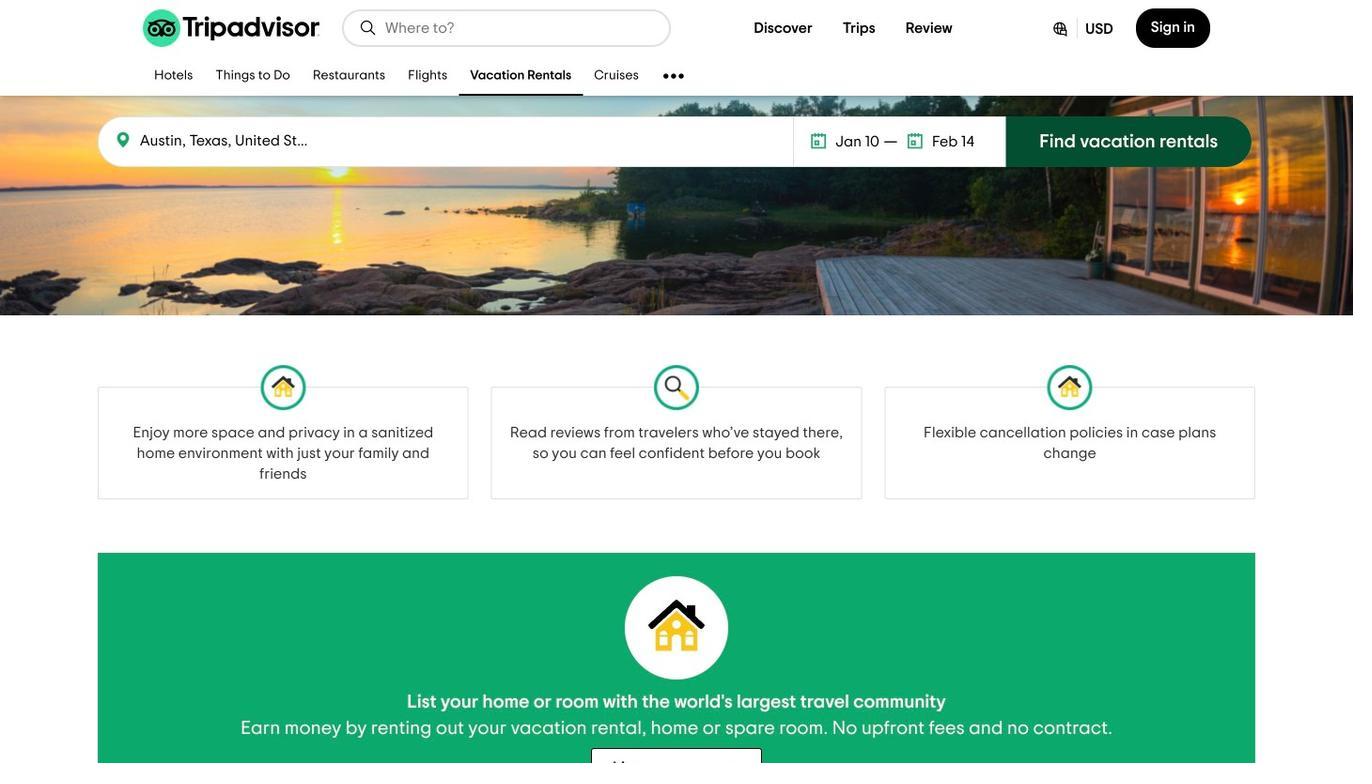 Task type: describe. For each thing, give the bounding box(es) containing it.
search image
[[359, 19, 378, 38]]

tripadvisor image
[[143, 9, 320, 47]]

Search search field
[[385, 20, 654, 37]]

Where do you want to go? text field
[[110, 131, 317, 151]]



Task type: locate. For each thing, give the bounding box(es) containing it.
None search field
[[344, 11, 669, 45]]



Task type: vqa. For each thing, say whether or not it's contained in the screenshot.
do
no



